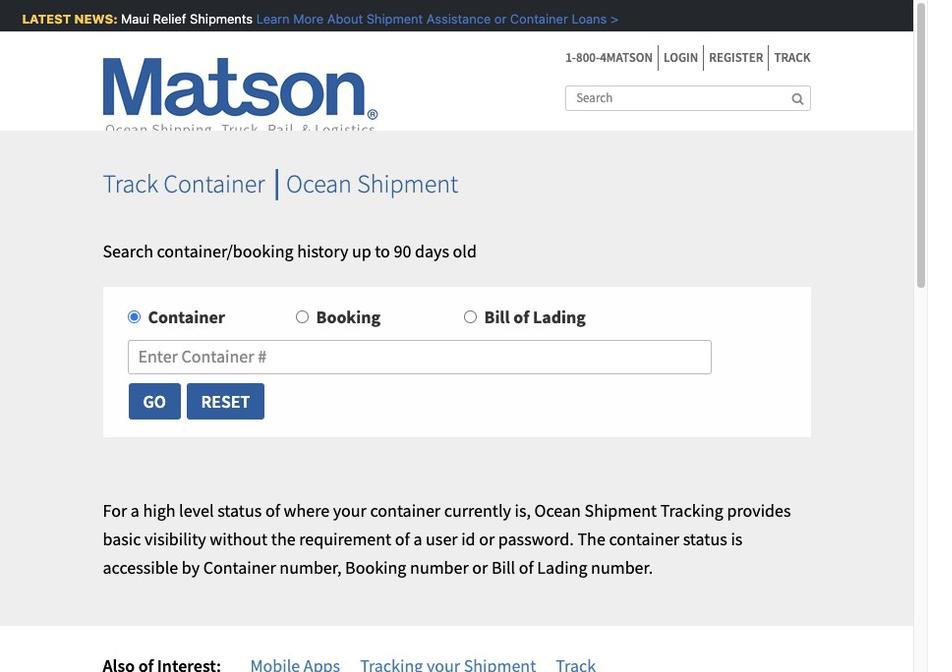 Task type: describe. For each thing, give the bounding box(es) containing it.
user
[[426, 528, 458, 550]]

container/booking
[[157, 239, 294, 262]]

lading inside for a high level status of where your container currently is, ocean shipment tracking provides basic visibility without the requirement of a user id or password. the container status is accessible by container number, booking number or bill of lading number.
[[537, 556, 587, 579]]

container up container/booking
[[163, 167, 265, 200]]

your
[[333, 499, 367, 522]]

login
[[664, 49, 698, 66]]

level
[[179, 499, 214, 522]]

ocean
[[534, 499, 581, 522]]

Booking radio
[[295, 311, 308, 324]]

up
[[352, 239, 371, 262]]

1 horizontal spatial status
[[683, 528, 727, 550]]

track for track
[[774, 49, 811, 66]]

0 vertical spatial bill
[[484, 306, 510, 329]]

Bill of Lading radio
[[464, 311, 476, 324]]

│ocean
[[270, 167, 352, 200]]

register link
[[703, 45, 768, 70]]

number
[[410, 556, 469, 579]]

is,
[[515, 499, 531, 522]]

days
[[415, 239, 449, 262]]

2 vertical spatial or
[[472, 556, 488, 579]]

0 vertical spatial shipment
[[366, 11, 423, 27]]

without
[[210, 528, 268, 550]]

0 vertical spatial container
[[370, 499, 441, 522]]

bill of lading
[[484, 306, 586, 329]]

container inside for a high level status of where your container currently is, ocean shipment tracking provides basic visibility without the requirement of a user id or password. the container status is accessible by container number, booking number or bill of lading number.
[[203, 556, 276, 579]]

shipment inside for a high level status of where your container currently is, ocean shipment tracking provides basic visibility without the requirement of a user id or password. the container status is accessible by container number, booking number or bill of lading number.
[[584, 499, 657, 522]]

1 vertical spatial shipment
[[357, 167, 458, 200]]

0 vertical spatial lading
[[533, 306, 586, 329]]

90
[[394, 239, 411, 262]]

of left user
[[395, 528, 410, 550]]

the
[[578, 528, 605, 550]]

track container │ocean shipment
[[103, 167, 458, 200]]

search container/booking history up to 90 days old
[[103, 239, 477, 262]]

is
[[731, 528, 743, 550]]

of up the "the"
[[265, 499, 280, 522]]

0 vertical spatial a
[[130, 499, 139, 522]]

login link
[[658, 45, 703, 70]]

shipments
[[190, 11, 253, 27]]

blue matson logo with ocean, shipping, truck, rail and logistics written beneath it. image
[[103, 58, 378, 139]]

for
[[103, 499, 127, 522]]

learn
[[256, 11, 290, 27]]

booking inside for a high level status of where your container currently is, ocean shipment tracking provides basic visibility without the requirement of a user id or password. the container status is accessible by container number, booking number or bill of lading number.
[[345, 556, 406, 579]]

Enter Container # text field
[[127, 340, 712, 375]]



Task type: locate. For each thing, give the bounding box(es) containing it.
or right assistance at the top of the page
[[494, 11, 507, 27]]

1 horizontal spatial track
[[774, 49, 811, 66]]

more
[[293, 11, 324, 27]]

of
[[513, 306, 529, 329], [265, 499, 280, 522], [395, 528, 410, 550], [519, 556, 534, 579]]

0 horizontal spatial container
[[370, 499, 441, 522]]

a left user
[[413, 528, 422, 550]]

container
[[510, 11, 568, 27], [163, 167, 265, 200], [148, 306, 225, 329], [203, 556, 276, 579]]

container
[[370, 499, 441, 522], [609, 528, 679, 550]]

to
[[375, 239, 390, 262]]

1 horizontal spatial container
[[609, 528, 679, 550]]

container down without
[[203, 556, 276, 579]]

1 vertical spatial bill
[[491, 556, 515, 579]]

0 horizontal spatial track
[[103, 167, 158, 200]]

booking down requirement in the bottom left of the page
[[345, 556, 406, 579]]

booking
[[316, 306, 381, 329], [345, 556, 406, 579]]

latest
[[22, 11, 71, 27]]

where
[[284, 499, 329, 522]]

status up without
[[217, 499, 262, 522]]

tracking
[[660, 499, 723, 522]]

1-800-4matson
[[565, 49, 653, 66]]

accessible
[[103, 556, 178, 579]]

high
[[143, 499, 175, 522]]

loans
[[572, 11, 607, 27]]

track
[[774, 49, 811, 66], [103, 167, 158, 200]]

bill down password.
[[491, 556, 515, 579]]

track link
[[768, 45, 811, 70]]

about
[[327, 11, 363, 27]]

booking right booking radio at the top
[[316, 306, 381, 329]]

history
[[297, 239, 348, 262]]

or down id
[[472, 556, 488, 579]]

status
[[217, 499, 262, 522], [683, 528, 727, 550]]

number,
[[280, 556, 342, 579]]

learn more about shipment assistance or container loans > link
[[256, 11, 618, 27]]

maui
[[121, 11, 149, 27]]

register
[[709, 49, 763, 66]]

4matson
[[600, 49, 653, 66]]

1 vertical spatial track
[[103, 167, 158, 200]]

for a high level status of where your container currently is, ocean shipment tracking provides basic visibility without the requirement of a user id or password. the container status is accessible by container number, booking number or bill of lading number.
[[103, 499, 791, 579]]

basic
[[103, 528, 141, 550]]

of right bill of lading radio
[[513, 306, 529, 329]]

0 vertical spatial booking
[[316, 306, 381, 329]]

by
[[182, 556, 200, 579]]

relief
[[153, 11, 186, 27]]

2 vertical spatial shipment
[[584, 499, 657, 522]]

shipment
[[366, 11, 423, 27], [357, 167, 458, 200], [584, 499, 657, 522]]

track for track container │ocean shipment
[[103, 167, 158, 200]]

0 vertical spatial or
[[494, 11, 507, 27]]

latest news: maui relief shipments learn more about shipment assistance or container loans >
[[22, 11, 618, 27]]

1 vertical spatial container
[[609, 528, 679, 550]]

0 vertical spatial status
[[217, 499, 262, 522]]

the
[[271, 528, 296, 550]]

old
[[453, 239, 477, 262]]

0 horizontal spatial status
[[217, 499, 262, 522]]

password.
[[498, 528, 574, 550]]

id
[[461, 528, 475, 550]]

1 vertical spatial booking
[[345, 556, 406, 579]]

shipment up the
[[584, 499, 657, 522]]

1 vertical spatial lading
[[537, 556, 587, 579]]

or
[[494, 11, 507, 27], [479, 528, 495, 550], [472, 556, 488, 579]]

lading right bill of lading radio
[[533, 306, 586, 329]]

lading
[[533, 306, 586, 329], [537, 556, 587, 579]]

or right id
[[479, 528, 495, 550]]

bill
[[484, 306, 510, 329], [491, 556, 515, 579]]

status down tracking
[[683, 528, 727, 550]]

1-
[[565, 49, 576, 66]]

container up number.
[[609, 528, 679, 550]]

of down password.
[[519, 556, 534, 579]]

1 vertical spatial or
[[479, 528, 495, 550]]

1-800-4matson link
[[565, 45, 658, 70]]

search
[[103, 239, 153, 262]]

currently
[[444, 499, 511, 522]]

0 horizontal spatial a
[[130, 499, 139, 522]]

Container radio
[[127, 311, 140, 324]]

shipment up 90
[[357, 167, 458, 200]]

number.
[[591, 556, 653, 579]]

Search search field
[[565, 85, 811, 111]]

lading down password.
[[537, 556, 587, 579]]

requirement
[[299, 528, 391, 550]]

800-
[[576, 49, 600, 66]]

0 vertical spatial track
[[774, 49, 811, 66]]

1 vertical spatial a
[[413, 528, 422, 550]]

provides
[[727, 499, 791, 522]]

bill right bill of lading radio
[[484, 306, 510, 329]]

container up 1-
[[510, 11, 568, 27]]

visibility
[[145, 528, 206, 550]]

news:
[[74, 11, 118, 27]]

None button
[[127, 382, 182, 421], [185, 382, 266, 421], [127, 382, 182, 421], [185, 382, 266, 421]]

search image
[[792, 92, 804, 105]]

>
[[610, 11, 618, 27]]

None search field
[[565, 85, 811, 111]]

bill inside for a high level status of where your container currently is, ocean shipment tracking provides basic visibility without the requirement of a user id or password. the container status is accessible by container number, booking number or bill of lading number.
[[491, 556, 515, 579]]

1 vertical spatial status
[[683, 528, 727, 550]]

container right container radio
[[148, 306, 225, 329]]

a
[[130, 499, 139, 522], [413, 528, 422, 550]]

1 horizontal spatial a
[[413, 528, 422, 550]]

container up user
[[370, 499, 441, 522]]

assistance
[[426, 11, 491, 27]]

shipment right "about"
[[366, 11, 423, 27]]

track inside track 'link'
[[774, 49, 811, 66]]

track up search
[[103, 167, 158, 200]]

a right for
[[130, 499, 139, 522]]

track up search icon
[[774, 49, 811, 66]]



Task type: vqa. For each thing, say whether or not it's contained in the screenshot.
learn
yes



